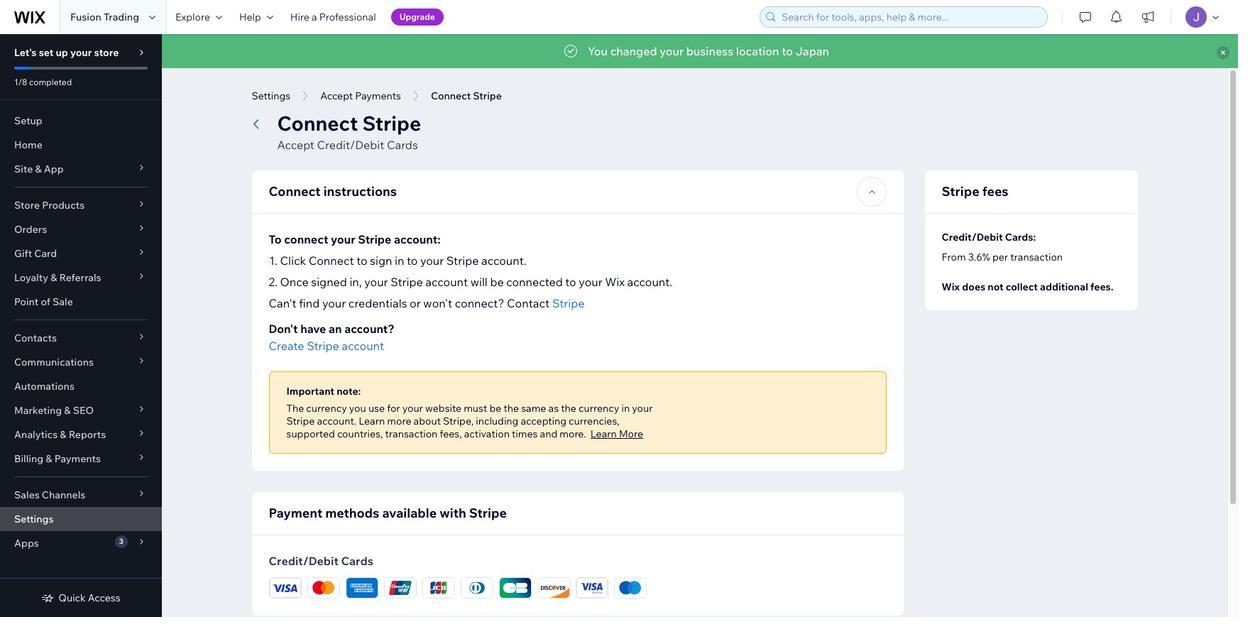 Task type: locate. For each thing, give the bounding box(es) containing it.
to up "stripe" link
[[566, 275, 577, 289]]

gift card button
[[0, 242, 162, 266]]

marketing & seo button
[[0, 399, 162, 423]]

will
[[471, 275, 488, 289]]

to left japan
[[782, 44, 793, 58]]

0 vertical spatial in
[[395, 254, 404, 268]]

1 horizontal spatial accept
[[320, 90, 353, 102]]

wix
[[605, 275, 625, 289], [942, 281, 961, 293]]

create
[[269, 339, 304, 353]]

be inside the currency you use for your website must be the same as the currency in your stripe account. learn more about stripe, including accepting currencies, supported countries, transaction fees, activation times and more.
[[490, 402, 502, 415]]

in right the sign
[[395, 254, 404, 268]]

0 horizontal spatial accept
[[277, 138, 315, 152]]

communications
[[14, 356, 94, 369]]

visa image
[[270, 578, 301, 598]]

1 vertical spatial credit/debit
[[942, 231, 1004, 244]]

chinaunionpay image
[[385, 578, 416, 598]]

1 vertical spatial accept
[[277, 138, 315, 152]]

credit/debit for credit/debit cards
[[269, 554, 339, 568]]

connect for instructions
[[269, 183, 321, 200]]

start accepting online payments today by upgrading to a premium plan. alert
[[162, 34, 1239, 68]]

1 horizontal spatial wix
[[942, 281, 961, 293]]

1/8 completed
[[14, 77, 72, 87]]

loyalty & referrals
[[14, 271, 101, 284]]

stripe fees
[[942, 183, 1009, 200]]

premium
[[765, 44, 814, 58]]

more
[[619, 428, 644, 440]]

a left premium
[[757, 44, 763, 58]]

be right "must"
[[490, 402, 502, 415]]

0 horizontal spatial payments
[[54, 453, 101, 465]]

account.
[[482, 254, 527, 268], [628, 275, 673, 289], [317, 415, 357, 428]]

account. inside the currency you use for your website must be the same as the currency in your stripe account. learn more about stripe, including accepting currencies, supported countries, transaction fees, activation times and more.
[[317, 415, 357, 428]]

settings inside button
[[252, 90, 291, 102]]

be
[[490, 275, 504, 289], [490, 402, 502, 415]]

accept payments
[[320, 90, 401, 102]]

0 horizontal spatial in
[[395, 254, 404, 268]]

stripe up the sign
[[358, 232, 392, 247]]

payments inside dropdown button
[[54, 453, 101, 465]]

0 horizontal spatial currency
[[306, 402, 347, 415]]

activation
[[464, 428, 510, 440]]

analytics & reports button
[[0, 423, 162, 447]]

learn inside the currency you use for your website must be the same as the currency in your stripe account. learn more about stripe, including accepting currencies, supported countries, transaction fees, activation times and more.
[[359, 415, 385, 428]]

be right "will"
[[490, 275, 504, 289]]

today
[[636, 44, 666, 58]]

setup link
[[0, 109, 162, 133]]

learn left more
[[591, 428, 617, 440]]

contact
[[507, 296, 550, 310]]

stripe inside connect stripe accept credit/debit cards
[[363, 111, 421, 136]]

to
[[743, 44, 754, 58], [782, 44, 793, 58], [357, 254, 368, 268], [407, 254, 418, 268], [566, 275, 577, 289]]

fees.
[[1091, 281, 1114, 293]]

1 horizontal spatial settings
[[252, 90, 291, 102]]

stripe down important
[[287, 415, 315, 428]]

credit/debit up 3.6%
[[942, 231, 1004, 244]]

in inside to connect your stripe account: click connect to sign in to your stripe account. once signed in, your stripe account will be connected to your wix account. can't find your credentials or won't connect? contact stripe
[[395, 254, 404, 268]]

0 horizontal spatial account
[[342, 339, 384, 353]]

explore
[[175, 11, 210, 23]]

settings button
[[245, 85, 298, 107]]

to right the upgrading
[[743, 44, 754, 58]]

a right hire
[[312, 11, 317, 23]]

transaction inside credit/debit cards : from 3.6% per transaction
[[1011, 251, 1064, 264]]

click
[[280, 254, 306, 268]]

cards up amex image
[[341, 554, 374, 568]]

quick access
[[58, 592, 121, 605]]

1 horizontal spatial currency
[[579, 402, 620, 415]]

& inside popup button
[[35, 163, 42, 175]]

cards up 'instructions'
[[387, 138, 418, 152]]

payments up connect stripe accept credit/debit cards
[[355, 90, 401, 102]]

credit/debit for credit/debit cards : from 3.6% per transaction
[[942, 231, 1004, 244]]

1 currency from the left
[[306, 402, 347, 415]]

point of sale
[[14, 296, 73, 308]]

transaction down :
[[1011, 251, 1064, 264]]

1 vertical spatial account
[[342, 339, 384, 353]]

per
[[993, 251, 1009, 264]]

0 vertical spatial connect
[[277, 111, 358, 136]]

communications button
[[0, 350, 162, 374]]

connect inside connect stripe accept credit/debit cards
[[277, 111, 358, 136]]

1 vertical spatial accepting
[[521, 415, 567, 428]]

1 vertical spatial connect
[[269, 183, 321, 200]]

2 horizontal spatial cards
[[1006, 231, 1034, 244]]

0 vertical spatial a
[[312, 11, 317, 23]]

connect up "connect"
[[269, 183, 321, 200]]

0 vertical spatial account.
[[482, 254, 527, 268]]

cards inside credit/debit cards : from 3.6% per transaction
[[1006, 231, 1034, 244]]

& right site
[[35, 163, 42, 175]]

0 horizontal spatial settings
[[14, 513, 54, 526]]

0 horizontal spatial account.
[[317, 415, 357, 428]]

accepting
[[489, 44, 542, 58], [521, 415, 567, 428]]

wix does not collect additional fees.
[[942, 281, 1114, 293]]

settings inside sidebar element
[[14, 513, 54, 526]]

settings for settings link
[[14, 513, 54, 526]]

settings for the "settings" button
[[252, 90, 291, 102]]

1 vertical spatial transaction
[[385, 428, 438, 440]]

including
[[476, 415, 519, 428]]

connect
[[277, 111, 358, 136], [269, 183, 321, 200], [309, 254, 354, 268]]

accept
[[320, 90, 353, 102], [277, 138, 315, 152]]

cards up per
[[1006, 231, 1034, 244]]

gift
[[14, 247, 32, 260]]

trading
[[104, 11, 139, 23]]

payment
[[269, 505, 323, 521]]

store products button
[[0, 193, 162, 217]]

stripe inside the currency you use for your website must be the same as the currency in your stripe account. learn more about stripe, including accepting currencies, supported countries, transaction fees, activation times and more.
[[287, 415, 315, 428]]

the
[[287, 402, 304, 415]]

connect down 'accept payments' button
[[277, 111, 358, 136]]

important note:
[[287, 385, 361, 398]]

0 vertical spatial account
[[426, 275, 468, 289]]

note:
[[337, 385, 361, 398]]

& inside dropdown button
[[46, 453, 52, 465]]

for
[[387, 402, 400, 415]]

& right loyalty
[[51, 271, 57, 284]]

use
[[369, 402, 385, 415]]

1 horizontal spatial a
[[757, 44, 763, 58]]

2 vertical spatial connect
[[309, 254, 354, 268]]

accept inside connect stripe accept credit/debit cards
[[277, 138, 315, 152]]

learn more
[[591, 428, 644, 440]]

the right as
[[561, 402, 577, 415]]

0 horizontal spatial the
[[504, 402, 519, 415]]

0 vertical spatial payments
[[355, 90, 401, 102]]

upgrade
[[400, 11, 435, 22]]

1 vertical spatial settings
[[14, 513, 54, 526]]

1 horizontal spatial the
[[561, 402, 577, 415]]

setup
[[14, 114, 42, 127]]

point of sale link
[[0, 290, 162, 314]]

& inside dropdown button
[[51, 271, 57, 284]]

accept down the "settings" button
[[277, 138, 315, 152]]

2 vertical spatial credit/debit
[[269, 554, 339, 568]]

1 vertical spatial payments
[[54, 453, 101, 465]]

1 vertical spatial cards
[[1006, 231, 1034, 244]]

loyalty
[[14, 271, 48, 284]]

credit/debit up 'instructions'
[[317, 138, 385, 152]]

2 horizontal spatial account.
[[628, 275, 673, 289]]

jcb image
[[423, 578, 454, 598]]

find
[[299, 296, 320, 310]]

0 vertical spatial be
[[490, 275, 504, 289]]

0 vertical spatial transaction
[[1011, 251, 1064, 264]]

cards for credit/debit cards : from 3.6% per transaction
[[1006, 231, 1034, 244]]

1 horizontal spatial transaction
[[1011, 251, 1064, 264]]

your
[[660, 44, 684, 58], [70, 46, 92, 59], [331, 232, 356, 247], [420, 254, 444, 268], [365, 275, 388, 289], [579, 275, 603, 289], [322, 296, 346, 310], [403, 402, 423, 415], [632, 402, 653, 415]]

connect up signed
[[309, 254, 354, 268]]

0 vertical spatial cards
[[387, 138, 418, 152]]

credit/debit up visa icon
[[269, 554, 339, 568]]

1 vertical spatial be
[[490, 402, 502, 415]]

0 vertical spatial credit/debit
[[317, 138, 385, 152]]

sales channels
[[14, 489, 85, 502]]

connect instructions
[[269, 183, 397, 200]]

1 horizontal spatial account.
[[482, 254, 527, 268]]

to left the sign
[[357, 254, 368, 268]]

account up won't
[[426, 275, 468, 289]]

electron image
[[576, 578, 608, 598]]

help
[[239, 11, 261, 23]]

1 vertical spatial a
[[757, 44, 763, 58]]

stripe down have
[[307, 339, 339, 353]]

amex image
[[346, 578, 378, 598]]

settings
[[252, 90, 291, 102], [14, 513, 54, 526]]

business
[[687, 44, 734, 58]]

&
[[35, 163, 42, 175], [51, 271, 57, 284], [64, 404, 71, 417], [60, 428, 66, 441], [46, 453, 52, 465]]

let's set up your store
[[14, 46, 119, 59]]

to down the account:
[[407, 254, 418, 268]]

& left reports
[[60, 428, 66, 441]]

credit/debit inside credit/debit cards : from 3.6% per transaction
[[942, 231, 1004, 244]]

in up more
[[622, 402, 630, 415]]

professional
[[320, 11, 376, 23]]

credit/debit cards
[[269, 554, 374, 568]]

currency up the learn more
[[579, 402, 620, 415]]

you
[[588, 44, 608, 58]]

you changed your business location to japan
[[588, 44, 830, 58]]

stripe left fees
[[942, 183, 980, 200]]

:
[[1034, 231, 1037, 244]]

& left seo
[[64, 404, 71, 417]]

accepting inside "start accepting online payments today by upgrading to a premium plan." alert
[[489, 44, 542, 58]]

account inside 'don't have an account? create stripe account'
[[342, 339, 384, 353]]

connect for stripe
[[277, 111, 358, 136]]

start accepting online payments today by upgrading to a premium plan.
[[460, 44, 842, 58]]

1 horizontal spatial payments
[[355, 90, 401, 102]]

connect inside to connect your stripe account: click connect to sign in to your stripe account. once signed in, your stripe account will be connected to your wix account. can't find your credentials or won't connect? contact stripe
[[309, 254, 354, 268]]

store
[[14, 199, 40, 212]]

0 horizontal spatial wix
[[605, 275, 625, 289]]

billing & payments
[[14, 453, 101, 465]]

learn left for
[[359, 415, 385, 428]]

be inside to connect your stripe account: click connect to sign in to your stripe account. once signed in, your stripe account will be connected to your wix account. can't find your credentials or won't connect? contact stripe
[[490, 275, 504, 289]]

1 horizontal spatial account
[[426, 275, 468, 289]]

0 horizontal spatial cards
[[341, 554, 374, 568]]

1 vertical spatial in
[[622, 402, 630, 415]]

the left "same"
[[504, 402, 519, 415]]

2 vertical spatial account.
[[317, 415, 357, 428]]

products
[[42, 199, 85, 212]]

0 vertical spatial settings
[[252, 90, 291, 102]]

discover image
[[538, 578, 569, 598]]

cards
[[387, 138, 418, 152], [1006, 231, 1034, 244], [341, 554, 374, 568]]

not
[[988, 281, 1004, 293]]

currency down important note:
[[306, 402, 347, 415]]

transaction down for
[[385, 428, 438, 440]]

0 vertical spatial accepting
[[489, 44, 542, 58]]

mastercard image
[[308, 578, 339, 598]]

account inside to connect your stripe account: click connect to sign in to your stripe account. once signed in, your stripe account will be connected to your wix account. can't find your credentials or won't connect? contact stripe
[[426, 275, 468, 289]]

payments down the analytics & reports popup button
[[54, 453, 101, 465]]

0 horizontal spatial transaction
[[385, 428, 438, 440]]

1 horizontal spatial cards
[[387, 138, 418, 152]]

1 horizontal spatial in
[[622, 402, 630, 415]]

accept up connect stripe accept credit/debit cards
[[320, 90, 353, 102]]

methods
[[325, 505, 380, 521]]

learn more link
[[591, 428, 644, 440]]

account down account?
[[342, 339, 384, 353]]

0 vertical spatial accept
[[320, 90, 353, 102]]

stripe up "will"
[[447, 254, 479, 268]]

2 vertical spatial cards
[[341, 554, 374, 568]]

0 horizontal spatial learn
[[359, 415, 385, 428]]

you
[[349, 402, 366, 415]]

stripe down the accept payments
[[363, 111, 421, 136]]

& right billing
[[46, 453, 52, 465]]



Task type: describe. For each thing, give the bounding box(es) containing it.
quick
[[58, 592, 86, 605]]

your inside sidebar element
[[70, 46, 92, 59]]

upgrade button
[[391, 9, 444, 26]]

fusion
[[70, 11, 101, 23]]

settings link
[[0, 507, 162, 531]]

stripe link
[[553, 295, 585, 312]]

credit/debit inside connect stripe accept credit/debit cards
[[317, 138, 385, 152]]

must
[[464, 402, 488, 415]]

your inside "alert"
[[660, 44, 684, 58]]

sale
[[53, 296, 73, 308]]

countries,
[[337, 428, 383, 440]]

orders
[[14, 223, 47, 236]]

0 horizontal spatial a
[[312, 11, 317, 23]]

& for loyalty
[[51, 271, 57, 284]]

Search for tools, apps, help & more... field
[[778, 7, 1044, 27]]

cartesbancaires image
[[500, 578, 531, 598]]

& for analytics
[[60, 428, 66, 441]]

to
[[269, 232, 282, 247]]

marketing
[[14, 404, 62, 417]]

diners image
[[461, 578, 493, 598]]

and
[[540, 428, 558, 440]]

sign
[[370, 254, 392, 268]]

stripe inside 'don't have an account? create stripe account'
[[307, 339, 339, 353]]

changed
[[611, 44, 658, 58]]

accept inside 'accept payments' button
[[320, 90, 353, 102]]

sidebar element
[[0, 34, 162, 617]]

marketing & seo
[[14, 404, 94, 417]]

accepting inside the currency you use for your website must be the same as the currency in your stripe account. learn more about stripe, including accepting currencies, supported countries, transaction fees, activation times and more.
[[521, 415, 567, 428]]

online
[[545, 44, 577, 58]]

with
[[440, 505, 467, 521]]

times
[[512, 428, 538, 440]]

automations
[[14, 380, 75, 393]]

more
[[387, 415, 412, 428]]

available
[[382, 505, 437, 521]]

channels
[[42, 489, 85, 502]]

contacts
[[14, 332, 57, 345]]

wix inside to connect your stripe account: click connect to sign in to your stripe account. once signed in, your stripe account will be connected to your wix account. can't find your credentials or won't connect? contact stripe
[[605, 275, 625, 289]]

completed
[[29, 77, 72, 87]]

from
[[942, 251, 967, 264]]

access
[[88, 592, 121, 605]]

payments inside button
[[355, 90, 401, 102]]

website
[[426, 402, 462, 415]]

& for marketing
[[64, 404, 71, 417]]

fees
[[983, 183, 1009, 200]]

in inside the currency you use for your website must be the same as the currency in your stripe account. learn more about stripe, including accepting currencies, supported countries, transaction fees, activation times and more.
[[622, 402, 630, 415]]

in,
[[350, 275, 362, 289]]

site & app button
[[0, 157, 162, 181]]

does
[[963, 281, 986, 293]]

account?
[[345, 322, 395, 336]]

to inside the you changed your business location to japan "alert"
[[782, 44, 793, 58]]

don't have an account? create stripe account
[[269, 322, 395, 353]]

currencies,
[[569, 415, 620, 428]]

plan.
[[816, 44, 842, 58]]

payment methods available with stripe
[[269, 505, 507, 521]]

transaction inside the currency you use for your website must be the same as the currency in your stripe account. learn more about stripe, including accepting currencies, supported countries, transaction fees, activation times and more.
[[385, 428, 438, 440]]

& for billing
[[46, 453, 52, 465]]

stripe down connected
[[553, 296, 585, 310]]

cards for credit/debit cards
[[341, 554, 374, 568]]

stripe right with
[[469, 505, 507, 521]]

additional
[[1041, 281, 1089, 293]]

& for site
[[35, 163, 42, 175]]

payments
[[580, 44, 633, 58]]

2 the from the left
[[561, 402, 577, 415]]

once
[[280, 275, 309, 289]]

billing
[[14, 453, 43, 465]]

sales
[[14, 489, 40, 502]]

about
[[414, 415, 441, 428]]

let's
[[14, 46, 37, 59]]

to inside "start accepting online payments today by upgrading to a premium plan." alert
[[743, 44, 754, 58]]

supported
[[287, 428, 335, 440]]

collect
[[1006, 281, 1039, 293]]

of
[[41, 296, 50, 308]]

automations link
[[0, 374, 162, 399]]

a inside alert
[[757, 44, 763, 58]]

connect stripe accept credit/debit cards
[[277, 111, 421, 152]]

app
[[44, 163, 64, 175]]

fusion trading
[[70, 11, 139, 23]]

to connect your stripe account: click connect to sign in to your stripe account. once signed in, your stripe account will be connected to your wix account. can't find your credentials or won't connect? contact stripe
[[269, 232, 673, 310]]

the currency you use for your website must be the same as the currency in your stripe account. learn more about stripe, including accepting currencies, supported countries, transaction fees, activation times and more.
[[287, 402, 653, 440]]

location
[[736, 44, 780, 58]]

you changed your business location to japan alert
[[162, 34, 1239, 68]]

site & app
[[14, 163, 64, 175]]

loyalty & referrals button
[[0, 266, 162, 290]]

store products
[[14, 199, 85, 212]]

sales channels button
[[0, 483, 162, 507]]

contacts button
[[0, 326, 162, 350]]

apps
[[14, 537, 39, 550]]

connected
[[507, 275, 563, 289]]

3
[[119, 537, 123, 546]]

an
[[329, 322, 342, 336]]

maestro image
[[615, 578, 646, 598]]

cards inside connect stripe accept credit/debit cards
[[387, 138, 418, 152]]

more.
[[560, 428, 586, 440]]

set
[[39, 46, 54, 59]]

1 the from the left
[[504, 402, 519, 415]]

home link
[[0, 133, 162, 157]]

hire a professional link
[[282, 0, 385, 34]]

1 vertical spatial account.
[[628, 275, 673, 289]]

help button
[[231, 0, 282, 34]]

stripe up the or
[[391, 275, 423, 289]]

create stripe account link
[[269, 337, 384, 354]]

2 currency from the left
[[579, 402, 620, 415]]

can't
[[269, 296, 297, 310]]

seo
[[73, 404, 94, 417]]

1 horizontal spatial learn
[[591, 428, 617, 440]]

have
[[301, 322, 326, 336]]

hire
[[290, 11, 310, 23]]

japan
[[796, 44, 830, 58]]

won't
[[424, 296, 453, 310]]

connect
[[284, 232, 328, 247]]



Task type: vqa. For each thing, say whether or not it's contained in the screenshot.
marketing & seo
yes



